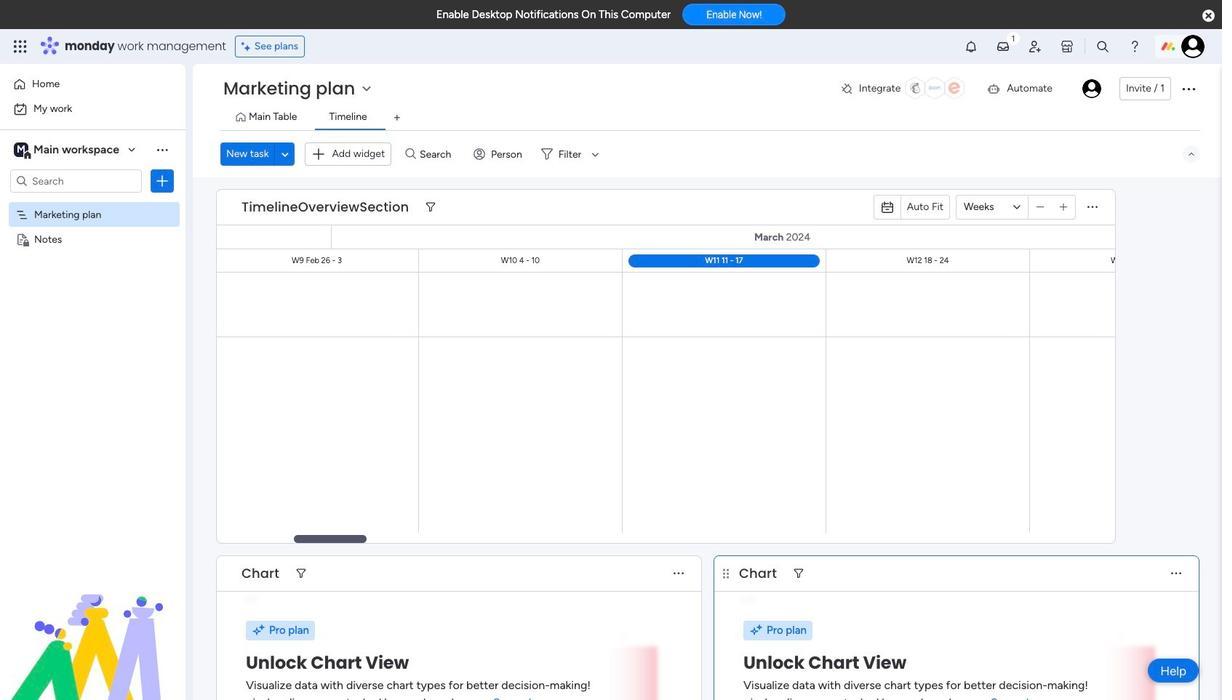 Task type: locate. For each thing, give the bounding box(es) containing it.
more dots image
[[674, 569, 684, 580], [1172, 569, 1182, 580]]

Search in workspace field
[[31, 173, 122, 190]]

option
[[9, 73, 177, 96], [9, 98, 177, 121], [0, 201, 186, 204]]

0 horizontal spatial kendall parks image
[[1083, 79, 1102, 98]]

private board image
[[15, 232, 29, 246]]

1 more dots image from the left
[[674, 569, 684, 580]]

1 horizontal spatial more dots image
[[1172, 569, 1182, 580]]

kendall parks image down the search everything image
[[1083, 79, 1102, 98]]

lottie animation element
[[0, 554, 186, 701]]

None field
[[238, 198, 413, 217], [238, 565, 283, 584], [736, 565, 781, 584], [238, 198, 413, 217], [238, 565, 283, 584], [736, 565, 781, 584]]

1 vertical spatial option
[[9, 98, 177, 121]]

0 vertical spatial option
[[9, 73, 177, 96]]

0 horizontal spatial more dots image
[[674, 569, 684, 580]]

kendall parks image down dapulse close 'image'
[[1182, 35, 1205, 58]]

0 vertical spatial kendall parks image
[[1182, 35, 1205, 58]]

main content
[[0, 178, 1223, 701]]

select product image
[[13, 39, 28, 54]]

v2 plus image
[[1060, 202, 1068, 213]]

kendall parks image
[[1182, 35, 1205, 58], [1083, 79, 1102, 98]]

1 image
[[1007, 30, 1020, 46]]

workspace selection element
[[14, 141, 122, 160]]

tab
[[386, 106, 409, 130]]

1 vertical spatial kendall parks image
[[1083, 79, 1102, 98]]

help image
[[1128, 39, 1143, 54]]

search everything image
[[1096, 39, 1111, 54]]

list box
[[0, 199, 186, 448]]

notifications image
[[964, 39, 979, 54]]

options image
[[1180, 80, 1198, 98]]

tab list
[[221, 106, 1201, 130]]

v2 minus image
[[1037, 202, 1045, 213]]



Task type: describe. For each thing, give the bounding box(es) containing it.
2 vertical spatial option
[[0, 201, 186, 204]]

1 horizontal spatial kendall parks image
[[1182, 35, 1205, 58]]

monday marketplace image
[[1060, 39, 1075, 54]]

see plans image
[[241, 39, 255, 55]]

workspace options image
[[155, 142, 170, 157]]

workspace image
[[14, 142, 28, 158]]

dapulse drag handle 3 image
[[723, 569, 729, 580]]

Search field
[[416, 144, 460, 164]]

v2 search image
[[406, 146, 416, 162]]

options image
[[155, 174, 170, 188]]

dapulse close image
[[1203, 9, 1215, 23]]

collapse image
[[1186, 148, 1198, 160]]

lottie animation image
[[0, 554, 186, 701]]

more dots image
[[1088, 202, 1098, 213]]

update feed image
[[996, 39, 1011, 54]]

invite members image
[[1028, 39, 1043, 54]]

arrow down image
[[587, 146, 604, 163]]

angle down image
[[282, 149, 289, 160]]

add view image
[[394, 112, 400, 123]]

2 more dots image from the left
[[1172, 569, 1182, 580]]



Task type: vqa. For each thing, say whether or not it's contained in the screenshot.
TAB
yes



